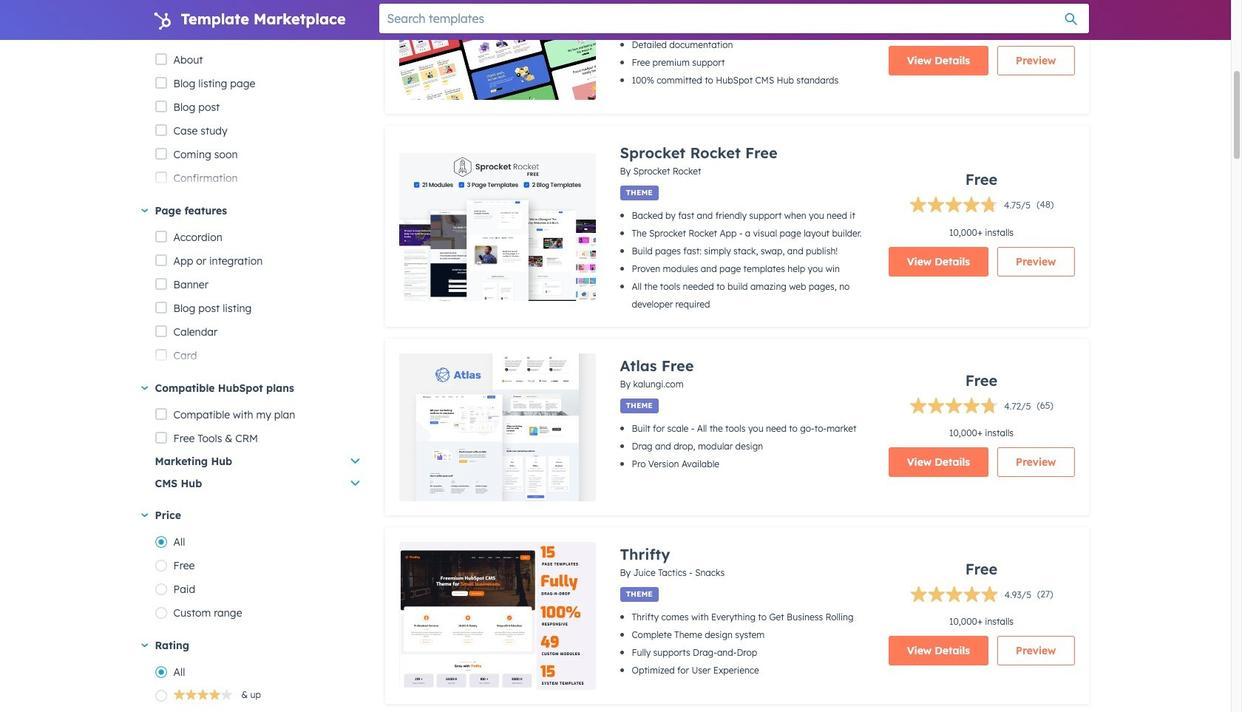 Task type: locate. For each thing, give the bounding box(es) containing it.
overall rating meter
[[911, 0, 1033, 16], [910, 196, 1031, 217], [910, 397, 1032, 418], [910, 586, 1032, 607], [174, 689, 233, 703]]

1 caret image from the top
[[141, 32, 148, 35]]

caret image
[[141, 209, 148, 213], [141, 387, 148, 390], [141, 644, 148, 648]]

caret image
[[141, 32, 148, 35], [141, 514, 148, 518]]

2 caret image from the top
[[141, 514, 148, 518]]

0 vertical spatial caret image
[[141, 32, 148, 35]]

price group
[[155, 531, 361, 625]]

2 vertical spatial caret image
[[141, 644, 148, 648]]

0 vertical spatial caret image
[[141, 209, 148, 213]]

2 caret image from the top
[[141, 387, 148, 390]]

1 vertical spatial caret image
[[141, 387, 148, 390]]

1 vertical spatial caret image
[[141, 514, 148, 518]]

rating group
[[155, 661, 361, 712]]

compatible hubspot plans group
[[155, 427, 361, 495]]

3 caret image from the top
[[141, 644, 148, 648]]

page features group
[[155, 226, 361, 712]]



Task type: vqa. For each thing, say whether or not it's contained in the screenshot.
bottommost caret image
yes



Task type: describe. For each thing, give the bounding box(es) containing it.
Search templates search field
[[379, 4, 1089, 33]]

1 caret image from the top
[[141, 209, 148, 213]]

page types group
[[155, 48, 361, 712]]

overall rating meter inside rating group
[[174, 689, 233, 703]]



